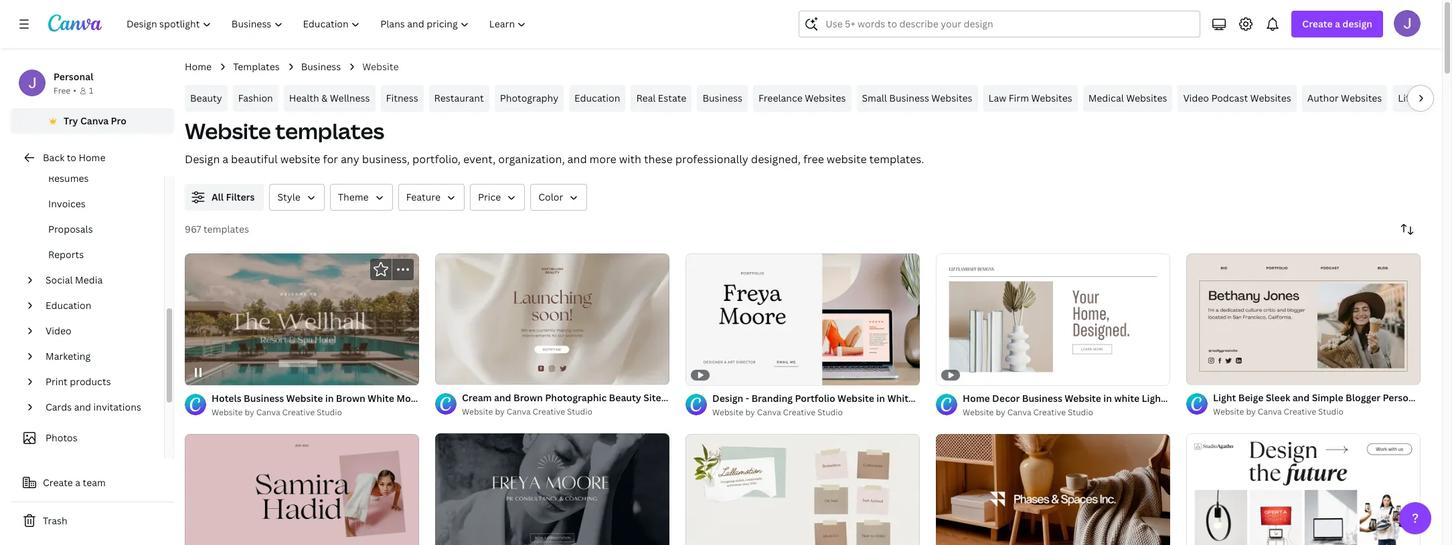 Task type: locate. For each thing, give the bounding box(es) containing it.
marketing link
[[40, 344, 156, 370]]

by inside "cream and brown photographic beauty site launch website website by canva creative studio"
[[495, 406, 505, 418]]

creative down photographic
[[533, 406, 565, 418]]

a for design
[[1335, 17, 1340, 30]]

0 horizontal spatial templates
[[203, 223, 249, 236]]

1 brown from the left
[[513, 392, 543, 404]]

beige
[[1238, 392, 1264, 404]]

firm
[[1009, 92, 1029, 104]]

fitness
[[386, 92, 418, 104]]

2 horizontal spatial light
[[1213, 392, 1236, 404]]

2 vertical spatial home
[[963, 392, 990, 405]]

0 horizontal spatial light
[[967, 392, 990, 405]]

0 vertical spatial personal
[[54, 70, 93, 83]]

1 horizontal spatial video
[[1183, 92, 1209, 104]]

creative down hotels business website in brown white modern elegance style link at the bottom left of the page
[[282, 407, 315, 418]]

trash link
[[11, 508, 174, 535]]

templates
[[275, 116, 384, 145], [203, 223, 249, 236]]

2 vertical spatial a
[[75, 477, 80, 489]]

business up &
[[301, 60, 341, 73]]

canva inside design - branding portfolio website in white  grey  black  light classic minimal style website by canva creative studio
[[757, 407, 781, 418]]

business inside home decor business website in white light brown dark brown clean neutrals style website by canva creative studio
[[1022, 392, 1062, 405]]

2 studio from the left
[[1318, 406, 1344, 418]]

home left decor
[[963, 392, 990, 405]]

2 horizontal spatial home
[[963, 392, 990, 405]]

to
[[67, 151, 76, 164]]

websites right medical at right
[[1126, 92, 1167, 104]]

2 in from the left
[[877, 392, 885, 405]]

beauty down home link
[[190, 92, 222, 104]]

2 white from the left
[[887, 392, 914, 405]]

all filters button
[[185, 184, 264, 211]]

websites right author
[[1341, 92, 1382, 104]]

studio inside design - branding portfolio website in white  grey  black  light classic minimal style website by canva creative studio
[[818, 407, 843, 418]]

1 white from the left
[[368, 392, 394, 405]]

4 studio from the left
[[818, 407, 843, 418]]

website by canva creative studio link
[[462, 406, 670, 419], [1213, 406, 1421, 419], [212, 406, 419, 420], [712, 406, 920, 420], [963, 406, 1170, 420]]

a inside button
[[75, 477, 80, 489]]

brown
[[513, 392, 543, 404], [336, 392, 365, 405], [1167, 392, 1197, 405], [1222, 392, 1252, 405]]

0 horizontal spatial in
[[325, 392, 334, 405]]

a left team
[[75, 477, 80, 489]]

0 vertical spatial design
[[185, 152, 220, 167]]

by
[[495, 406, 505, 418], [1246, 406, 1256, 418], [245, 407, 254, 418], [745, 407, 755, 418], [996, 407, 1006, 418]]

photography link
[[495, 85, 564, 112]]

3 in from the left
[[1104, 392, 1112, 405]]

brown right the dark
[[1222, 392, 1252, 405]]

creative inside hotels business website in brown white modern elegance style website by canva creative studio
[[282, 407, 315, 418]]

templates.
[[869, 152, 924, 167]]

0 horizontal spatial video
[[46, 325, 71, 337]]

1 vertical spatial education
[[46, 299, 91, 312]]

design - branding portfolio website in white  grey  black  light classic minimal style link
[[712, 392, 1089, 406]]

cream and brown photographic beauty site launch website website by canva creative studio
[[462, 392, 736, 418]]

a inside website templates design a beautiful website for any business, portfolio, event, organization, and more with these professionally designed, free website templates.
[[222, 152, 228, 167]]

video inside 'link'
[[1183, 92, 1209, 104]]

cards and invitations link
[[40, 395, 156, 420]]

website right the free
[[827, 152, 867, 167]]

website inside website templates design a beautiful website for any business, portfolio, event, organization, and more with these professionally designed, free website templates.
[[185, 116, 271, 145]]

beauty left site
[[609, 392, 641, 404]]

clean
[[1254, 392, 1280, 405]]

home right to
[[79, 151, 105, 164]]

business right hotels
[[244, 392, 284, 405]]

home for home
[[185, 60, 212, 73]]

all
[[212, 191, 224, 204]]

2 horizontal spatial a
[[1335, 17, 1340, 30]]

brown left photographic
[[513, 392, 543, 404]]

site
[[644, 392, 661, 404]]

theme
[[338, 191, 369, 204]]

0 horizontal spatial website
[[280, 152, 320, 167]]

these
[[644, 152, 673, 167]]

1 vertical spatial video
[[46, 325, 71, 337]]

2 horizontal spatial in
[[1104, 392, 1112, 405]]

filters
[[226, 191, 255, 204]]

templates up for
[[275, 116, 384, 145]]

canva inside light beige sleek and simple blogger personal websi website by canva creative studio
[[1258, 406, 1282, 418]]

style right neutrals
[[1324, 392, 1347, 405]]

resumes
[[48, 172, 89, 185]]

style right minimal
[[1065, 392, 1089, 405]]

video link
[[40, 319, 156, 344]]

1 horizontal spatial light
[[1142, 392, 1165, 405]]

websites left law
[[932, 92, 973, 104]]

1 vertical spatial home
[[79, 151, 105, 164]]

1 horizontal spatial personal
[[1383, 392, 1423, 404]]

1 horizontal spatial create
[[1302, 17, 1333, 30]]

video for video
[[46, 325, 71, 337]]

0 vertical spatial education link
[[569, 85, 626, 112]]

white
[[368, 392, 394, 405], [887, 392, 914, 405]]

a
[[1335, 17, 1340, 30], [222, 152, 228, 167], [75, 477, 80, 489]]

white left modern
[[368, 392, 394, 405]]

and right cream
[[494, 392, 511, 404]]

a inside dropdown button
[[1335, 17, 1340, 30]]

1 horizontal spatial a
[[222, 152, 228, 167]]

create left the design
[[1302, 17, 1333, 30]]

feature
[[406, 191, 441, 204]]

business inside small business websites link
[[889, 92, 929, 104]]

video left 'podcast'
[[1183, 92, 1209, 104]]

elegance
[[434, 392, 475, 405]]

0 vertical spatial a
[[1335, 17, 1340, 30]]

0 vertical spatial templates
[[275, 116, 384, 145]]

4 by from the left
[[745, 407, 755, 418]]

0 horizontal spatial design
[[185, 152, 220, 167]]

4 websites from the left
[[1126, 92, 1167, 104]]

2 website by canva creative studio link from the left
[[1213, 406, 1421, 419]]

1 creative from the left
[[533, 406, 565, 418]]

canva
[[80, 114, 109, 127], [507, 406, 531, 418], [1258, 406, 1282, 418], [256, 407, 280, 418], [757, 407, 781, 418], [1008, 407, 1032, 418]]

style right filters
[[277, 191, 301, 204]]

website by canva creative studio link for photographic
[[462, 406, 670, 419]]

cards and invitations
[[46, 401, 141, 414]]

business right decor
[[1022, 392, 1062, 405]]

white left grey
[[887, 392, 914, 405]]

-
[[746, 392, 749, 405]]

education down 'social media'
[[46, 299, 91, 312]]

1 horizontal spatial business link
[[697, 85, 748, 112]]

creative inside design - branding portfolio website in white  grey  black  light classic minimal style website by canva creative studio
[[783, 407, 816, 418]]

3 website by canva creative studio link from the left
[[212, 406, 419, 420]]

None search field
[[799, 11, 1201, 37]]

brown left modern
[[336, 392, 365, 405]]

print products
[[46, 376, 111, 388]]

studio inside home decor business website in white light brown dark brown clean neutrals style website by canva creative studio
[[1068, 407, 1093, 418]]

medical
[[1088, 92, 1124, 104]]

light right black
[[967, 392, 990, 405]]

4 website by canva creative studio link from the left
[[712, 406, 920, 420]]

a left the design
[[1335, 17, 1340, 30]]

white inside design - branding portfolio website in white  grey  black  light classic minimal style website by canva creative studio
[[887, 392, 914, 405]]

design inside design - branding portfolio website in white  grey  black  light classic minimal style website by canva creative studio
[[712, 392, 743, 405]]

1 horizontal spatial website
[[827, 152, 867, 167]]

creative down minimal
[[1033, 407, 1066, 418]]

and right sleek
[[1293, 392, 1310, 404]]

feature button
[[398, 184, 465, 211]]

3 by from the left
[[245, 407, 254, 418]]

websites right freelance
[[805, 92, 846, 104]]

1 horizontal spatial education
[[575, 92, 620, 104]]

0 vertical spatial create
[[1302, 17, 1333, 30]]

light beige sleek and simple blogger personal websi website by canva creative studio
[[1213, 392, 1452, 418]]

business
[[301, 60, 341, 73], [703, 92, 742, 104], [889, 92, 929, 104], [244, 392, 284, 405], [1022, 392, 1062, 405]]

5 website by canva creative studio link from the left
[[963, 406, 1170, 420]]

classic
[[992, 392, 1024, 405]]

home up beauty link
[[185, 60, 212, 73]]

light right white
[[1142, 392, 1165, 405]]

0 vertical spatial video
[[1183, 92, 1209, 104]]

hotels business website in brown white modern elegance style link
[[212, 392, 501, 406]]

1 vertical spatial business link
[[697, 85, 748, 112]]

0 horizontal spatial personal
[[54, 70, 93, 83]]

1 horizontal spatial white
[[887, 392, 914, 405]]

design left the -
[[712, 392, 743, 405]]

5 by from the left
[[996, 407, 1006, 418]]

1 vertical spatial a
[[222, 152, 228, 167]]

small
[[862, 92, 887, 104]]

business inside hotels business website in brown white modern elegance style website by canva creative studio
[[244, 392, 284, 405]]

studio
[[567, 406, 593, 418], [1318, 406, 1344, 418], [317, 407, 342, 418], [818, 407, 843, 418], [1068, 407, 1093, 418]]

style right the 'elegance'
[[478, 392, 501, 405]]

0 horizontal spatial business link
[[301, 60, 341, 74]]

5 creative from the left
[[1033, 407, 1066, 418]]

and left more
[[567, 152, 587, 167]]

personal up •
[[54, 70, 93, 83]]

brown inside "cream and brown photographic beauty site launch website website by canva creative studio"
[[513, 392, 543, 404]]

1 studio from the left
[[567, 406, 593, 418]]

0 horizontal spatial beauty
[[190, 92, 222, 104]]

0 horizontal spatial a
[[75, 477, 80, 489]]

templates for website
[[275, 116, 384, 145]]

free •
[[54, 85, 76, 96]]

in
[[325, 392, 334, 405], [877, 392, 885, 405], [1104, 392, 1112, 405]]

create a team
[[43, 477, 106, 489]]

create inside dropdown button
[[1302, 17, 1333, 30]]

1 light from the left
[[1213, 392, 1236, 404]]

1 in from the left
[[325, 392, 334, 405]]

in inside design - branding portfolio website in white  grey  black  light classic minimal style website by canva creative studio
[[877, 392, 885, 405]]

video up marketing
[[46, 325, 71, 337]]

business link right estate
[[697, 85, 748, 112]]

2 creative from the left
[[1284, 406, 1316, 418]]

business right small
[[889, 92, 929, 104]]

0 horizontal spatial create
[[43, 477, 73, 489]]

2 brown from the left
[[336, 392, 365, 405]]

1 horizontal spatial home
[[185, 60, 212, 73]]

creative down portfolio
[[783, 407, 816, 418]]

website inside light beige sleek and simple blogger personal websi website by canva creative studio
[[1213, 406, 1244, 418]]

1 website from the left
[[280, 152, 320, 167]]

website by canva creative studio link for in
[[212, 406, 419, 420]]

green organic warm fitness bio-link website image
[[686, 434, 920, 546]]

1 by from the left
[[495, 406, 505, 418]]

1 vertical spatial design
[[712, 392, 743, 405]]

creative down neutrals
[[1284, 406, 1316, 418]]

a left beautiful
[[222, 152, 228, 167]]

1 horizontal spatial in
[[877, 392, 885, 405]]

home for home decor business website in white light brown dark brown clean neutrals style website by canva creative studio
[[963, 392, 990, 405]]

pro
[[111, 114, 126, 127]]

brown left the dark
[[1167, 392, 1197, 405]]

create inside button
[[43, 477, 73, 489]]

0 vertical spatial home
[[185, 60, 212, 73]]

restaurant
[[434, 92, 484, 104]]

branding
[[751, 392, 793, 405]]

law firm websites
[[989, 92, 1072, 104]]

1 horizontal spatial templates
[[275, 116, 384, 145]]

4 creative from the left
[[783, 407, 816, 418]]

canva inside hotels business website in brown white modern elegance style website by canva creative studio
[[256, 407, 280, 418]]

education left real
[[575, 92, 620, 104]]

websi
[[1425, 392, 1452, 404]]

0 vertical spatial beauty
[[190, 92, 222, 104]]

dark blue and beige simple dark consultancy portfolio & resume website image
[[435, 434, 670, 546]]

1 horizontal spatial beauty
[[609, 392, 641, 404]]

decor
[[992, 392, 1020, 405]]

websites right "firm"
[[1031, 92, 1072, 104]]

1 vertical spatial education link
[[40, 293, 156, 319]]

a for team
[[75, 477, 80, 489]]

websites right 'podcast'
[[1250, 92, 1291, 104]]

business link up &
[[301, 60, 341, 74]]

5 studio from the left
[[1068, 407, 1093, 418]]

simple
[[1312, 392, 1344, 404]]

1 websites from the left
[[805, 92, 846, 104]]

light left beige
[[1213, 392, 1236, 404]]

create for create a team
[[43, 477, 73, 489]]

2 website from the left
[[827, 152, 867, 167]]

white inside hotels business website in brown white modern elegance style website by canva creative studio
[[368, 392, 394, 405]]

theme button
[[330, 184, 393, 211]]

organization,
[[498, 152, 565, 167]]

invoices link
[[21, 191, 164, 217]]

templates inside website templates design a beautiful website for any business, portfolio, event, organization, and more with these professionally designed, free website templates.
[[275, 116, 384, 145]]

website
[[280, 152, 320, 167], [827, 152, 867, 167]]

fitness link
[[381, 85, 424, 112]]

create
[[1302, 17, 1333, 30], [43, 477, 73, 489]]

personal left websi
[[1383, 392, 1423, 404]]

967 templates
[[185, 223, 249, 236]]

education link left real
[[569, 85, 626, 112]]

2 by from the left
[[1246, 406, 1256, 418]]

trash
[[43, 515, 67, 528]]

3 creative from the left
[[282, 407, 315, 418]]

create left team
[[43, 477, 73, 489]]

1 vertical spatial personal
[[1383, 392, 1423, 404]]

medical websites link
[[1083, 85, 1173, 112]]

education link down media
[[40, 293, 156, 319]]

home inside home decor business website in white light brown dark brown clean neutrals style website by canva creative studio
[[963, 392, 990, 405]]

light beige sleek and simple blogger personal websi link
[[1213, 391, 1452, 406]]

business right estate
[[703, 92, 742, 104]]

design up "all" at the left top of the page
[[185, 152, 220, 167]]

0 horizontal spatial white
[[368, 392, 394, 405]]

1 vertical spatial beauty
[[609, 392, 641, 404]]

1 vertical spatial create
[[43, 477, 73, 489]]

3 light from the left
[[1142, 392, 1165, 405]]

1 vertical spatial templates
[[203, 223, 249, 236]]

website left for
[[280, 152, 320, 167]]

style
[[277, 191, 301, 204], [478, 392, 501, 405], [1065, 392, 1089, 405], [1324, 392, 1347, 405]]

video podcast websites link
[[1178, 85, 1297, 112]]

2 websites from the left
[[932, 92, 973, 104]]

fashion
[[238, 92, 273, 104]]

small business websites
[[862, 92, 973, 104]]

by inside design - branding portfolio website in white  grey  black  light classic minimal style website by canva creative studio
[[745, 407, 755, 418]]

2 light from the left
[[967, 392, 990, 405]]

3 studio from the left
[[317, 407, 342, 418]]

templates down the all filters button
[[203, 223, 249, 236]]

print products link
[[40, 370, 156, 395]]

media
[[75, 274, 103, 287]]

light
[[1213, 392, 1236, 404], [967, 392, 990, 405], [1142, 392, 1165, 405]]

1 horizontal spatial design
[[712, 392, 743, 405]]

and
[[567, 152, 587, 167], [494, 392, 511, 404], [1293, 392, 1310, 404], [74, 401, 91, 414]]

website by canva creative studio link for portfolio
[[712, 406, 920, 420]]

coach
[[1417, 92, 1446, 104]]

cream and brown photographic beauty site launch website image
[[435, 253, 670, 385]]

1 website by canva creative studio link from the left
[[462, 406, 670, 419]]



Task type: describe. For each thing, give the bounding box(es) containing it.
real
[[636, 92, 656, 104]]

3 brown from the left
[[1167, 392, 1197, 405]]

style inside hotels business website in brown white modern elegance style website by canva creative studio
[[478, 392, 501, 405]]

all filters
[[212, 191, 255, 204]]

by inside home decor business website in white light brown dark brown clean neutrals style website by canva creative studio
[[996, 407, 1006, 418]]

business,
[[362, 152, 410, 167]]

style button
[[269, 184, 325, 211]]

light inside light beige sleek and simple blogger personal websi website by canva creative studio
[[1213, 392, 1236, 404]]

life coach w
[[1398, 92, 1452, 104]]

business inside business "link"
[[703, 92, 742, 104]]

hotels
[[212, 392, 242, 405]]

modern
[[396, 392, 432, 405]]

blogger
[[1346, 392, 1381, 404]]

color
[[538, 191, 563, 204]]

dark
[[1199, 392, 1220, 405]]

website by canva creative studio link for and
[[1213, 406, 1421, 419]]

photography
[[500, 92, 558, 104]]

social
[[46, 274, 73, 287]]

light inside home decor business website in white light brown dark brown clean neutrals style website by canva creative studio
[[1142, 392, 1165, 405]]

and inside light beige sleek and simple blogger personal websi website by canva creative studio
[[1293, 392, 1310, 404]]

launch
[[664, 392, 697, 404]]

back to home
[[43, 151, 105, 164]]

proposals link
[[21, 217, 164, 242]]

design
[[1343, 17, 1373, 30]]

Search search field
[[826, 11, 1192, 37]]

marketing
[[46, 350, 90, 363]]

black
[[940, 392, 965, 405]]

wellness
[[330, 92, 370, 104]]

price
[[478, 191, 501, 204]]

try canva pro
[[64, 114, 126, 127]]

canva inside home decor business website in white light brown dark brown clean neutrals style website by canva creative studio
[[1008, 407, 1032, 418]]

video for video podcast websites
[[1183, 92, 1209, 104]]

event,
[[463, 152, 496, 167]]

0 vertical spatial business link
[[301, 60, 341, 74]]

color button
[[530, 184, 587, 211]]

hotels business website in brown white modern elegance style website by canva creative studio
[[212, 392, 501, 418]]

create a design button
[[1292, 11, 1383, 37]]

personal inside light beige sleek and simple blogger personal websi website by canva creative studio
[[1383, 392, 1423, 404]]

style inside home decor business website in white light brown dark brown clean neutrals style website by canva creative studio
[[1324, 392, 1347, 405]]

freelance
[[759, 92, 803, 104]]

photographic
[[545, 392, 607, 404]]

fashion link
[[233, 85, 278, 112]]

minimal
[[1027, 392, 1063, 405]]

resumes link
[[21, 166, 164, 191]]

medical websites
[[1088, 92, 1167, 104]]

•
[[73, 85, 76, 96]]

back
[[43, 151, 64, 164]]

light beige sleek and simple blogger personal website image
[[1186, 253, 1421, 385]]

photos link
[[19, 426, 156, 451]]

studio inside "cream and brown photographic beauty site launch website website by canva creative studio"
[[567, 406, 593, 418]]

top level navigation element
[[118, 11, 538, 37]]

and inside website templates design a beautiful website for any business, portfolio, event, organization, and more with these professionally designed, free website templates.
[[567, 152, 587, 167]]

0 horizontal spatial education link
[[40, 293, 156, 319]]

podcast
[[1211, 92, 1248, 104]]

sleek
[[1266, 392, 1290, 404]]

small business websites link
[[857, 85, 978, 112]]

6 websites from the left
[[1341, 92, 1382, 104]]

1 horizontal spatial education link
[[569, 85, 626, 112]]

style inside style button
[[277, 191, 301, 204]]

neutrals
[[1282, 392, 1321, 405]]

brown inside hotels business website in brown white modern elegance style website by canva creative studio
[[336, 392, 365, 405]]

by inside light beige sleek and simple blogger personal websi website by canva creative studio
[[1246, 406, 1256, 418]]

Sort by button
[[1394, 216, 1421, 243]]

cards
[[46, 401, 72, 414]]

proposals
[[48, 223, 93, 236]]

0 horizontal spatial education
[[46, 299, 91, 312]]

jacob simon image
[[1394, 10, 1421, 37]]

creative inside "cream and brown photographic beauty site launch website website by canva creative studio"
[[533, 406, 565, 418]]

and inside "cream and brown photographic beauty site launch website website by canva creative studio"
[[494, 392, 511, 404]]

cream
[[462, 392, 492, 404]]

studio inside hotels business website in brown white modern elegance style website by canva creative studio
[[317, 407, 342, 418]]

creative inside home decor business website in white light brown dark brown clean neutrals style website by canva creative studio
[[1033, 407, 1066, 418]]

style inside design - branding portfolio website in white  grey  black  light classic minimal style website by canva creative studio
[[1065, 392, 1089, 405]]

invoices
[[48, 198, 86, 210]]

health & wellness
[[289, 92, 370, 104]]

real estate link
[[631, 85, 692, 112]]

in inside hotels business website in brown white modern elegance style website by canva creative studio
[[325, 392, 334, 405]]

print
[[46, 376, 68, 388]]

w
[[1448, 92, 1452, 104]]

reports
[[48, 248, 84, 261]]

try canva pro button
[[11, 108, 174, 134]]

law firm websites link
[[983, 85, 1078, 112]]

beautiful
[[231, 152, 278, 167]]

create for create a design
[[1302, 17, 1333, 30]]

beauty inside "cream and brown photographic beauty site launch website website by canva creative studio"
[[609, 392, 641, 404]]

canva inside "cream and brown photographic beauty site launch website website by canva creative studio"
[[507, 406, 531, 418]]

price button
[[470, 184, 525, 211]]

with
[[619, 152, 641, 167]]

author
[[1307, 92, 1339, 104]]

life coach w link
[[1393, 85, 1452, 112]]

author websites link
[[1302, 85, 1388, 112]]

any
[[341, 152, 359, 167]]

social media
[[46, 274, 103, 287]]

3 websites from the left
[[1031, 92, 1072, 104]]

cream and brown photographic beauty site launch website link
[[462, 391, 736, 406]]

design inside website templates design a beautiful website for any business, portfolio, event, organization, and more with these professionally designed, free website templates.
[[185, 152, 220, 167]]

4 brown from the left
[[1222, 392, 1252, 405]]

law
[[989, 92, 1006, 104]]

and right cards
[[74, 401, 91, 414]]

home page website in beige cream warm & modern style image
[[936, 434, 1170, 546]]

white
[[1114, 392, 1140, 405]]

photos
[[46, 432, 77, 445]]

health
[[289, 92, 319, 104]]

templates for 967
[[203, 223, 249, 236]]

studio inside light beige sleek and simple blogger personal websi website by canva creative studio
[[1318, 406, 1344, 418]]

in inside home decor business website in white light brown dark brown clean neutrals style website by canva creative studio
[[1104, 392, 1112, 405]]

beauty link
[[185, 85, 227, 112]]

home link
[[185, 60, 212, 74]]

templates link
[[233, 60, 280, 74]]

invitations
[[93, 401, 141, 414]]

back to home link
[[11, 145, 174, 171]]

free
[[54, 85, 70, 96]]

by inside hotels business website in brown white modern elegance style website by canva creative studio
[[245, 407, 254, 418]]

0 horizontal spatial home
[[79, 151, 105, 164]]

5 websites from the left
[[1250, 92, 1291, 104]]

0 vertical spatial education
[[575, 92, 620, 104]]

canva inside try canva pro button
[[80, 114, 109, 127]]

home decor business website in white light brown dark brown clean neutrals style website by canva creative studio
[[963, 392, 1347, 418]]

light inside design - branding portfolio website in white  grey  black  light classic minimal style website by canva creative studio
[[967, 392, 990, 405]]

creative inside light beige sleek and simple blogger personal websi website by canva creative studio
[[1284, 406, 1316, 418]]

websites inside "link"
[[1126, 92, 1167, 104]]

website by canva creative studio link for website
[[963, 406, 1170, 420]]

professionally
[[675, 152, 748, 167]]

restaurant link
[[429, 85, 489, 112]]

team
[[83, 477, 106, 489]]

967
[[185, 223, 201, 236]]

1
[[89, 85, 93, 96]]

video podcast websites
[[1183, 92, 1291, 104]]

more
[[590, 152, 616, 167]]



Task type: vqa. For each thing, say whether or not it's contained in the screenshot.
Series related to How
no



